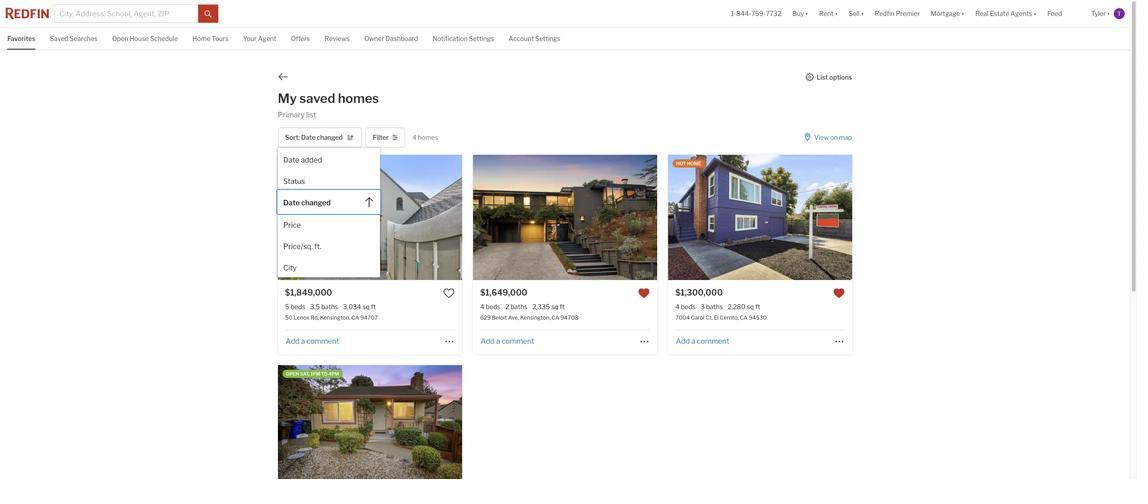 Task type: locate. For each thing, give the bounding box(es) containing it.
2 favorite button checkbox from the left
[[638, 288, 650, 300]]

2 vertical spatial date
[[283, 199, 300, 208]]

to
[[321, 372, 328, 377]]

rent
[[820, 10, 834, 17]]

settings right notification
[[469, 35, 494, 42]]

a down lenox
[[301, 337, 305, 346]]

4 beds for $1,649,000
[[481, 303, 501, 311]]

1 ca from the left
[[352, 315, 359, 322]]

open house schedule
[[112, 35, 178, 42]]

0 horizontal spatial beds
[[291, 303, 305, 311]]

▾ right tyler
[[1108, 10, 1111, 17]]

schedule
[[150, 35, 178, 42]]

favorite button image
[[443, 288, 455, 300], [638, 288, 650, 300], [834, 288, 846, 300]]

ave,
[[508, 315, 519, 322]]

6 ▾ from the left
[[1108, 10, 1111, 17]]

0 horizontal spatial baths
[[321, 303, 338, 311]]

3 beds from the left
[[681, 303, 696, 311]]

50 lenox rd, kensington, ca 94707
[[285, 315, 378, 322]]

cerrito,
[[720, 315, 739, 322]]

photo of 5712 solano ave, richmond, ca 94805 image
[[94, 366, 278, 480], [278, 366, 462, 480], [462, 366, 647, 480]]

2 horizontal spatial comment
[[697, 337, 730, 346]]

2 horizontal spatial 4
[[676, 303, 680, 311]]

4 right filter popup button
[[413, 134, 417, 141]]

add a comment button down carol in the right bottom of the page
[[676, 337, 730, 346]]

▾ right buy at the top right
[[806, 10, 809, 17]]

list
[[306, 111, 316, 119]]

a
[[301, 337, 305, 346], [496, 337, 500, 346], [692, 337, 696, 346]]

add a comment button down ave,
[[481, 337, 535, 346]]

sort : date changed
[[285, 134, 343, 141]]

hot home
[[677, 161, 702, 167]]

reviews
[[325, 35, 350, 42]]

account
[[509, 35, 534, 42]]

1 horizontal spatial add a comment button
[[481, 337, 535, 346]]

0 horizontal spatial sq
[[363, 303, 370, 311]]

date inside 'button'
[[283, 156, 300, 165]]

1 sq from the left
[[363, 303, 370, 311]]

ft up 94530
[[756, 303, 761, 311]]

homes right filter popup button
[[418, 134, 439, 141]]

▾ right rent
[[835, 10, 838, 17]]

add a comment down rd,
[[286, 337, 339, 346]]

$1,649,000
[[481, 288, 528, 298]]

3 ft from the left
[[756, 303, 761, 311]]

2 add a comment button from the left
[[481, 337, 535, 346]]

1 horizontal spatial favorite button checkbox
[[638, 288, 650, 300]]

1 ▾ from the left
[[806, 10, 809, 17]]

629 beloit ave, kensington, ca 94708
[[481, 315, 579, 322]]

comment for $1,849,000
[[307, 337, 339, 346]]

ca down '2,280 sq ft'
[[740, 315, 748, 322]]

▾ right sell at the top right
[[861, 10, 864, 17]]

4 beds up 629
[[481, 303, 501, 311]]

date for added
[[283, 156, 300, 165]]

house
[[130, 35, 149, 42]]

1 beds from the left
[[291, 303, 305, 311]]

4
[[413, 134, 417, 141], [481, 303, 485, 311], [676, 303, 680, 311]]

▾
[[806, 10, 809, 17], [835, 10, 838, 17], [861, 10, 864, 17], [962, 10, 965, 17], [1034, 10, 1037, 17], [1108, 10, 1111, 17]]

1 vertical spatial changed
[[301, 199, 331, 208]]

4 beds up 7004
[[676, 303, 696, 311]]

redfin premier
[[875, 10, 920, 17]]

▾ for buy ▾
[[806, 10, 809, 17]]

sq up 94530
[[747, 303, 754, 311]]

3.5
[[310, 303, 320, 311]]

$1,300,000
[[676, 288, 723, 298]]

1 kensington, from the left
[[320, 315, 350, 322]]

beloit
[[492, 315, 507, 322]]

date left added
[[283, 156, 300, 165]]

city
[[283, 264, 297, 273]]

baths up 50 lenox rd, kensington, ca 94707
[[321, 303, 338, 311]]

kensington, down 2,335
[[520, 315, 551, 322]]

1 vertical spatial date
[[283, 156, 300, 165]]

homes inside my saved homes primary list
[[338, 91, 379, 106]]

2 settings from the left
[[536, 35, 561, 42]]

1 horizontal spatial favorite button image
[[638, 288, 650, 300]]

dialog containing date added
[[278, 148, 380, 278]]

owner dashboard link
[[365, 28, 418, 49]]

0 horizontal spatial comment
[[307, 337, 339, 346]]

3 add a comment button from the left
[[676, 337, 730, 346]]

comment for $1,649,000
[[502, 337, 534, 346]]

94708
[[561, 315, 579, 322]]

1 horizontal spatial add
[[481, 337, 495, 346]]

2 horizontal spatial beds
[[681, 303, 696, 311]]

2,335 sq ft
[[533, 303, 565, 311]]

1 horizontal spatial settings
[[536, 35, 561, 42]]

3 photo of 629 beloit ave, kensington, ca 94708 image from the left
[[657, 155, 842, 281]]

beds up 7004
[[681, 303, 696, 311]]

changed up price button
[[301, 199, 331, 208]]

1 horizontal spatial ft
[[560, 303, 565, 311]]

status button
[[278, 170, 380, 191]]

comment down rd,
[[307, 337, 339, 346]]

2 4 beds from the left
[[676, 303, 696, 311]]

add down 50
[[286, 337, 300, 346]]

open house schedule link
[[112, 28, 178, 49]]

add a comment
[[286, 337, 339, 346], [481, 337, 534, 346], [676, 337, 730, 346]]

notification settings link
[[433, 28, 494, 49]]

0 horizontal spatial add
[[286, 337, 300, 346]]

0 horizontal spatial kensington,
[[320, 315, 350, 322]]

0 horizontal spatial a
[[301, 337, 305, 346]]

0 vertical spatial homes
[[338, 91, 379, 106]]

2 horizontal spatial a
[[692, 337, 696, 346]]

1 photo of 5712 solano ave, richmond, ca 94805 image from the left
[[94, 366, 278, 480]]

2 add from the left
[[481, 337, 495, 346]]

1 horizontal spatial homes
[[418, 134, 439, 141]]

add a comment for $1,300,000
[[676, 337, 730, 346]]

baths for $1,849,000
[[321, 303, 338, 311]]

filter button
[[366, 128, 405, 148]]

a for $1,649,000
[[496, 337, 500, 346]]

rent ▾
[[820, 10, 838, 17]]

1 photo of 7004 carol ct, el cerrito, ca 94530 image from the left
[[484, 155, 669, 281]]

2,335
[[533, 303, 550, 311]]

date inside button
[[283, 199, 300, 208]]

status
[[283, 178, 305, 186]]

favorite button checkbox for $1,649,000
[[638, 288, 650, 300]]

1 horizontal spatial beds
[[486, 303, 501, 311]]

1 add from the left
[[286, 337, 300, 346]]

1 add a comment button from the left
[[285, 337, 340, 346]]

photo of 629 beloit ave, kensington, ca 94708 image
[[289, 155, 473, 281], [473, 155, 658, 281], [657, 155, 842, 281]]

94707
[[360, 315, 378, 322]]

price/sq. ft. button
[[278, 235, 380, 256]]

2 add a comment from the left
[[481, 337, 534, 346]]

2 a from the left
[[496, 337, 500, 346]]

2 ca from the left
[[552, 315, 560, 322]]

2 comment from the left
[[502, 337, 534, 346]]

beds up beloit
[[486, 303, 501, 311]]

3 add from the left
[[676, 337, 690, 346]]

1 horizontal spatial sq
[[552, 303, 559, 311]]

saved searches link
[[50, 28, 98, 49]]

0 vertical spatial changed
[[317, 134, 343, 141]]

add a comment down ave,
[[481, 337, 534, 346]]

1-844-759-7732
[[731, 10, 782, 17]]

ca for $1,649,000
[[552, 315, 560, 322]]

844-
[[737, 10, 752, 17]]

beds right 5
[[291, 303, 305, 311]]

1 add a comment from the left
[[286, 337, 339, 346]]

$1,849,000
[[285, 288, 332, 298]]

1 favorite button image from the left
[[443, 288, 455, 300]]

baths up el
[[706, 303, 723, 311]]

1 baths from the left
[[321, 303, 338, 311]]

date down the status at the top of page
[[283, 199, 300, 208]]

2 horizontal spatial ft
[[756, 303, 761, 311]]

view on map button
[[803, 128, 853, 148]]

home tours
[[193, 35, 229, 42]]

add a comment for $1,849,000
[[286, 337, 339, 346]]

1 horizontal spatial 4
[[481, 303, 485, 311]]

a down beloit
[[496, 337, 500, 346]]

2 ft from the left
[[560, 303, 565, 311]]

baths right 2
[[511, 303, 528, 311]]

favorite button checkbox
[[443, 288, 455, 300], [638, 288, 650, 300]]

0 horizontal spatial settings
[[469, 35, 494, 42]]

0 horizontal spatial 4 beds
[[481, 303, 501, 311]]

3 baths
[[701, 303, 723, 311]]

3 photo of 50 lenox rd, kensington, ca 94707 image from the left
[[462, 155, 647, 281]]

2 kensington, from the left
[[520, 315, 551, 322]]

ft up 94707
[[371, 303, 376, 311]]

ca down '2,335 sq ft'
[[552, 315, 560, 322]]

4pm
[[329, 372, 339, 377]]

ct,
[[706, 315, 713, 322]]

2 horizontal spatial baths
[[706, 303, 723, 311]]

3 sq from the left
[[747, 303, 754, 311]]

sq right 2,335
[[552, 303, 559, 311]]

2 sq from the left
[[552, 303, 559, 311]]

0 horizontal spatial ft
[[371, 303, 376, 311]]

date added button
[[278, 148, 380, 170]]

1 horizontal spatial a
[[496, 337, 500, 346]]

▾ for sell ▾
[[861, 10, 864, 17]]

date right :
[[301, 134, 316, 141]]

add down 7004
[[676, 337, 690, 346]]

1 vertical spatial homes
[[418, 134, 439, 141]]

4 up 629
[[481, 303, 485, 311]]

real
[[976, 10, 989, 17]]

1 ft from the left
[[371, 303, 376, 311]]

1 a from the left
[[301, 337, 305, 346]]

date
[[301, 134, 316, 141], [283, 156, 300, 165], [283, 199, 300, 208]]

0 horizontal spatial ca
[[352, 315, 359, 322]]

0 horizontal spatial add a comment
[[286, 337, 339, 346]]

2 horizontal spatial favorite button image
[[834, 288, 846, 300]]

▾ right mortgage
[[962, 10, 965, 17]]

settings
[[469, 35, 494, 42], [536, 35, 561, 42]]

4 ▾ from the left
[[962, 10, 965, 17]]

3 comment from the left
[[697, 337, 730, 346]]

0 horizontal spatial favorite button checkbox
[[443, 288, 455, 300]]

a down carol in the right bottom of the page
[[692, 337, 696, 346]]

comment down el
[[697, 337, 730, 346]]

ca
[[352, 315, 359, 322], [552, 315, 560, 322], [740, 315, 748, 322]]

changed up date added 'button'
[[317, 134, 343, 141]]

2 horizontal spatial add a comment
[[676, 337, 730, 346]]

1 horizontal spatial 4 beds
[[676, 303, 696, 311]]

settings right account
[[536, 35, 561, 42]]

settings for notification settings
[[469, 35, 494, 42]]

1 favorite button checkbox from the left
[[443, 288, 455, 300]]

sq
[[363, 303, 370, 311], [552, 303, 559, 311], [747, 303, 754, 311]]

2 beds from the left
[[486, 303, 501, 311]]

▾ right agents
[[1034, 10, 1037, 17]]

date changed
[[283, 199, 331, 208]]

1 horizontal spatial kensington,
[[520, 315, 551, 322]]

0 horizontal spatial favorite button image
[[443, 288, 455, 300]]

dialog
[[278, 148, 380, 278]]

ft up 94708
[[560, 303, 565, 311]]

add
[[286, 337, 300, 346], [481, 337, 495, 346], [676, 337, 690, 346]]

comment down ave,
[[502, 337, 534, 346]]

favorite button image for $1,300,000
[[834, 288, 846, 300]]

5
[[285, 303, 289, 311]]

offers link
[[291, 28, 310, 49]]

2 horizontal spatial add
[[676, 337, 690, 346]]

3 baths from the left
[[706, 303, 723, 311]]

sq up 94707
[[363, 303, 370, 311]]

1 4 beds from the left
[[481, 303, 501, 311]]

2 horizontal spatial ca
[[740, 315, 748, 322]]

home tours link
[[193, 28, 229, 49]]

view
[[815, 134, 829, 141]]

1 horizontal spatial add a comment
[[481, 337, 534, 346]]

4 up 7004
[[676, 303, 680, 311]]

real estate agents ▾ link
[[976, 0, 1037, 27]]

City, Address, School, Agent, ZIP search field
[[54, 5, 198, 23]]

3 favorite button image from the left
[[834, 288, 846, 300]]

favorite button image for $1,849,000
[[443, 288, 455, 300]]

2 ▾ from the left
[[835, 10, 838, 17]]

kensington, down 3.5 baths on the left bottom
[[320, 315, 350, 322]]

ft for $1,300,000
[[756, 303, 761, 311]]

3 ▾ from the left
[[861, 10, 864, 17]]

0 horizontal spatial homes
[[338, 91, 379, 106]]

0 horizontal spatial add a comment button
[[285, 337, 340, 346]]

homes right saved at the top left
[[338, 91, 379, 106]]

5 ▾ from the left
[[1034, 10, 1037, 17]]

0 horizontal spatial 4
[[413, 134, 417, 141]]

2 favorite button image from the left
[[638, 288, 650, 300]]

mortgage ▾ button
[[931, 0, 965, 27]]

feed button
[[1043, 0, 1086, 27]]

ca down 3,034
[[352, 315, 359, 322]]

baths
[[321, 303, 338, 311], [511, 303, 528, 311], [706, 303, 723, 311]]

add a comment button down rd,
[[285, 337, 340, 346]]

add a comment down carol in the right bottom of the page
[[676, 337, 730, 346]]

sell ▾
[[849, 10, 864, 17]]

1 settings from the left
[[469, 35, 494, 42]]

3 a from the left
[[692, 337, 696, 346]]

photo of 50 lenox rd, kensington, ca 94707 image
[[94, 155, 278, 281], [278, 155, 462, 281], [462, 155, 647, 281]]

1 horizontal spatial comment
[[502, 337, 534, 346]]

2 baths from the left
[[511, 303, 528, 311]]

add down 629
[[481, 337, 495, 346]]

comment
[[307, 337, 339, 346], [502, 337, 534, 346], [697, 337, 730, 346]]

1 photo of 50 lenox rd, kensington, ca 94707 image from the left
[[94, 155, 278, 281]]

kensington,
[[320, 315, 350, 322], [520, 315, 551, 322]]

1 comment from the left
[[307, 337, 339, 346]]

owner dashboard
[[365, 35, 418, 42]]

submit search image
[[205, 10, 212, 18]]

2 horizontal spatial add a comment button
[[676, 337, 730, 346]]

4 homes
[[413, 134, 439, 141]]

1 horizontal spatial baths
[[511, 303, 528, 311]]

searches
[[70, 35, 98, 42]]

photo of 7004 carol ct, el cerrito, ca 94530 image
[[484, 155, 669, 281], [669, 155, 853, 281], [853, 155, 1037, 281]]

2 horizontal spatial sq
[[747, 303, 754, 311]]

4 for $1,300,000
[[676, 303, 680, 311]]

1 horizontal spatial ca
[[552, 315, 560, 322]]

3 add a comment from the left
[[676, 337, 730, 346]]



Task type: describe. For each thing, give the bounding box(es) containing it.
4 for $1,649,000
[[481, 303, 485, 311]]

price/sq. ft.
[[283, 243, 321, 251]]

buy ▾
[[793, 10, 809, 17]]

7004
[[676, 315, 690, 322]]

kensington, for $1,649,000
[[520, 315, 551, 322]]

map
[[839, 134, 852, 141]]

ft for $1,649,000
[[560, 303, 565, 311]]

favorite button image for $1,649,000
[[638, 288, 650, 300]]

7004 carol ct, el cerrito, ca 94530
[[676, 315, 767, 322]]

mortgage ▾ button
[[926, 0, 970, 27]]

buy ▾ button
[[787, 0, 814, 27]]

2,280 sq ft
[[728, 303, 761, 311]]

0 vertical spatial date
[[301, 134, 316, 141]]

buy ▾ button
[[793, 0, 809, 27]]

list options button
[[806, 73, 853, 81]]

1-
[[731, 10, 737, 17]]

2 photo of 5712 solano ave, richmond, ca 94805 image from the left
[[278, 366, 462, 480]]

2
[[506, 303, 510, 311]]

date for changed
[[283, 199, 300, 208]]

add for $1,849,000
[[286, 337, 300, 346]]

carol
[[691, 315, 705, 322]]

reviews link
[[325, 28, 350, 49]]

lenox
[[294, 315, 310, 322]]

3 photo of 5712 solano ave, richmond, ca 94805 image from the left
[[462, 366, 647, 480]]

add a comment for $1,649,000
[[481, 337, 534, 346]]

home
[[193, 35, 211, 42]]

50
[[285, 315, 293, 322]]

759-
[[752, 10, 766, 17]]

real estate agents ▾
[[976, 10, 1037, 17]]

3 photo of 7004 carol ct, el cerrito, ca 94530 image from the left
[[853, 155, 1037, 281]]

3
[[701, 303, 705, 311]]

your
[[243, 35, 257, 42]]

ft.
[[314, 243, 321, 251]]

agents
[[1011, 10, 1033, 17]]

saved
[[50, 35, 68, 42]]

baths for $1,300,000
[[706, 303, 723, 311]]

el
[[714, 315, 719, 322]]

kensington, for $1,849,000
[[320, 315, 350, 322]]

saved
[[300, 91, 335, 106]]

7732
[[766, 10, 782, 17]]

3 ca from the left
[[740, 315, 748, 322]]

beds for $1,300,000
[[681, 303, 696, 311]]

premier
[[896, 10, 920, 17]]

ft for $1,849,000
[[371, 303, 376, 311]]

open
[[286, 372, 299, 377]]

account settings
[[509, 35, 561, 42]]

94530
[[749, 315, 767, 322]]

rent ▾ button
[[820, 0, 838, 27]]

added
[[301, 156, 322, 165]]

redfin premier button
[[870, 0, 926, 27]]

price/sq.
[[283, 243, 313, 251]]

▾ for tyler ▾
[[1108, 10, 1111, 17]]

primary
[[278, 111, 305, 119]]

settings for account settings
[[536, 35, 561, 42]]

3,034 sq ft
[[343, 303, 376, 311]]

account settings link
[[509, 28, 561, 49]]

price
[[283, 221, 301, 230]]

user photo image
[[1114, 8, 1125, 19]]

open sat, 1pm to 4pm
[[286, 372, 339, 377]]

saved searches
[[50, 35, 98, 42]]

rd,
[[311, 315, 319, 322]]

your agent link
[[243, 28, 277, 49]]

2 photo of 50 lenox rd, kensington, ca 94707 image from the left
[[278, 155, 462, 281]]

date added
[[283, 156, 322, 165]]

feed
[[1048, 10, 1063, 17]]

date changed button
[[278, 191, 380, 214]]

:
[[299, 134, 300, 141]]

beds for $1,649,000
[[486, 303, 501, 311]]

my
[[278, 91, 297, 106]]

home
[[687, 161, 702, 167]]

open
[[112, 35, 128, 42]]

a for $1,300,000
[[692, 337, 696, 346]]

2 baths
[[506, 303, 528, 311]]

changed inside button
[[301, 199, 331, 208]]

tours
[[212, 35, 229, 42]]

sq for $1,849,000
[[363, 303, 370, 311]]

view on map
[[815, 134, 852, 141]]

1-844-759-7732 link
[[731, 10, 782, 17]]

estate
[[990, 10, 1010, 17]]

4 beds for $1,300,000
[[676, 303, 696, 311]]

add a comment button for $1,849,000
[[285, 337, 340, 346]]

▾ for mortgage ▾
[[962, 10, 965, 17]]

1pm
[[311, 372, 320, 377]]

baths for $1,649,000
[[511, 303, 528, 311]]

tyler ▾
[[1092, 10, 1111, 17]]

sq for $1,649,000
[[552, 303, 559, 311]]

sq for $1,300,000
[[747, 303, 754, 311]]

add a comment button for $1,300,000
[[676, 337, 730, 346]]

add for $1,649,000
[[481, 337, 495, 346]]

3.5 baths
[[310, 303, 338, 311]]

favorite button checkbox
[[834, 288, 846, 300]]

sell ▾ button
[[849, 0, 864, 27]]

favorite button checkbox for $1,849,000
[[443, 288, 455, 300]]

rent ▾ button
[[814, 0, 844, 27]]

sell ▾ button
[[844, 0, 870, 27]]

list options
[[817, 73, 852, 81]]

a for $1,849,000
[[301, 337, 305, 346]]

ca for $1,849,000
[[352, 315, 359, 322]]

▾ for rent ▾
[[835, 10, 838, 17]]

mortgage ▾
[[931, 10, 965, 17]]

add for $1,300,000
[[676, 337, 690, 346]]

favorites
[[7, 35, 35, 42]]

2 photo of 629 beloit ave, kensington, ca 94708 image from the left
[[473, 155, 658, 281]]

hot
[[677, 161, 687, 167]]

beds for $1,849,000
[[291, 303, 305, 311]]

options
[[830, 73, 852, 81]]

buy
[[793, 10, 804, 17]]

filter
[[373, 134, 389, 141]]

add a comment button for $1,649,000
[[481, 337, 535, 346]]

comment for $1,300,000
[[697, 337, 730, 346]]

2 photo of 7004 carol ct, el cerrito, ca 94530 image from the left
[[669, 155, 853, 281]]

1 photo of 629 beloit ave, kensington, ca 94708 image from the left
[[289, 155, 473, 281]]

agent
[[258, 35, 277, 42]]



Task type: vqa. For each thing, say whether or not it's contained in the screenshot.
"value"
no



